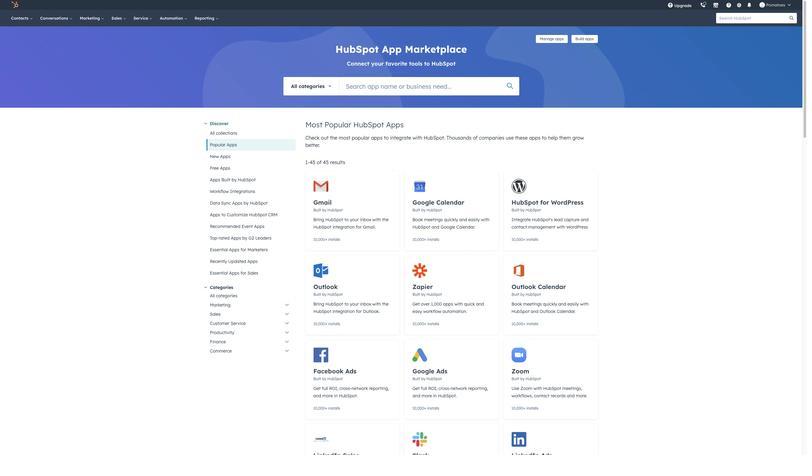 Task type: describe. For each thing, give the bounding box(es) containing it.
roi, for facebook
[[329, 386, 338, 392]]

+ for gmail
[[325, 238, 327, 242]]

0 vertical spatial marketing
[[80, 16, 101, 21]]

all inside popup button
[[291, 83, 297, 89]]

free apps link
[[206, 163, 296, 174]]

essential for essential apps for marketers
[[210, 247, 228, 253]]

gmail
[[314, 199, 332, 207]]

apps inside "link"
[[231, 236, 241, 241]]

and inside get over 1,000 apps with quick and easy workflow automation.
[[477, 302, 484, 307]]

apps up the recently updated apps
[[229, 247, 240, 253]]

to inside apps to customize hubspot crm link
[[222, 212, 226, 218]]

manage apps link
[[536, 35, 568, 43]]

finance link
[[206, 338, 296, 347]]

most popular hubspot apps
[[306, 120, 404, 129]]

google calendar built by hubspot
[[413, 199, 465, 213]]

thousands
[[447, 135, 472, 141]]

caret image
[[204, 123, 207, 125]]

apps to customize hubspot crm link
[[206, 209, 296, 221]]

use zoom with hubspot meetings, workflows, contact records and more.
[[512, 386, 588, 399]]

marketplaces image
[[714, 3, 719, 8]]

network for google ads
[[451, 386, 467, 392]]

apps up integrate
[[386, 120, 404, 129]]

contacts
[[11, 16, 30, 21]]

lead
[[554, 217, 563, 223]]

menu containing pomatoes
[[664, 0, 796, 10]]

apps right sync
[[232, 201, 243, 206]]

automation
[[160, 16, 184, 21]]

hubspot app marketplace link
[[336, 43, 467, 55]]

over
[[421, 302, 430, 307]]

full for google
[[421, 386, 427, 392]]

to inside bring hubspot to your inbox with the hubspot integration for outlook.
[[345, 302, 349, 307]]

and inside use zoom with hubspot meetings, workflows, contact records and more.
[[567, 394, 575, 399]]

manage
[[540, 37, 555, 41]]

upgrade
[[675, 3, 692, 8]]

+ for zapier
[[424, 322, 427, 327]]

popular
[[352, 135, 370, 141]]

outlook.
[[363, 309, 380, 315]]

1,000
[[431, 302, 442, 307]]

outlook for calendar
[[512, 283, 536, 291]]

top-rated apps by g2 leaders
[[210, 236, 272, 241]]

integrations
[[230, 189, 255, 195]]

data sync apps by hubspot link
[[206, 198, 296, 209]]

most
[[339, 135, 351, 141]]

apps right new
[[220, 154, 231, 159]]

search button
[[787, 13, 797, 23]]

app
[[382, 43, 402, 55]]

get for google
[[413, 386, 420, 392]]

all categories inside popup button
[[291, 83, 325, 89]]

search image
[[790, 16, 794, 20]]

meetings for outlook
[[524, 302, 542, 307]]

g2
[[249, 236, 254, 241]]

your for outlook
[[350, 302, 359, 307]]

wordpress inside integrate hubspot's lead capture and contact management with wordpress
[[567, 225, 588, 230]]

outlook inside 'book meetings quickly and easily with hubspot and outlook calendar.'
[[540, 309, 556, 315]]

1-
[[306, 159, 310, 166]]

collections
[[216, 131, 237, 136]]

meetings,
[[563, 386, 583, 392]]

installs for google ads
[[428, 407, 440, 411]]

all categories link
[[206, 292, 296, 301]]

for down top-rated apps by g2 leaders
[[241, 247, 246, 253]]

get full roi, cross-network reporting, and more in hubspot. for google ads
[[413, 386, 488, 399]]

facebook
[[314, 368, 344, 376]]

apps down collections
[[227, 142, 237, 148]]

automation link
[[156, 10, 191, 26]]

these
[[515, 135, 528, 141]]

hubspot inside google ads built by hubspot
[[427, 377, 442, 382]]

calendar for outlook calendar
[[538, 283, 566, 291]]

calendar for google calendar
[[437, 199, 465, 207]]

with inside get over 1,000 apps with quick and easy workflow automation.
[[455, 302, 463, 307]]

ads for facebook ads
[[346, 368, 357, 376]]

1-45 of 45 results
[[306, 159, 345, 166]]

customer service
[[210, 321, 246, 327]]

free
[[210, 166, 219, 171]]

your for gmail
[[350, 217, 359, 223]]

for inside hubspot for wordpress built by hubspot
[[541, 199, 549, 207]]

all collections
[[210, 131, 237, 136]]

10,000 for zapier
[[413, 322, 424, 327]]

gmail built by hubspot
[[314, 199, 343, 213]]

hubspot app marketplace
[[336, 43, 467, 55]]

apps right 'free'
[[220, 166, 230, 171]]

by inside 'zapier built by hubspot'
[[422, 293, 426, 297]]

customer
[[210, 321, 230, 327]]

zapier
[[413, 283, 433, 291]]

rated
[[219, 236, 230, 241]]

essential for essential apps for sales
[[210, 271, 228, 276]]

commerce link
[[206, 347, 296, 356]]

1 45 from the left
[[310, 159, 316, 166]]

apps right these
[[529, 135, 541, 141]]

out
[[321, 135, 329, 141]]

settings image
[[737, 3, 742, 8]]

hubspot inside "gmail built by hubspot"
[[328, 208, 343, 213]]

Search HubSpot search field
[[717, 13, 792, 23]]

ads for google ads
[[437, 368, 448, 376]]

built inside google ads built by hubspot
[[413, 377, 421, 382]]

10,000 for gmail
[[314, 238, 325, 242]]

top-
[[210, 236, 219, 241]]

popular apps link
[[206, 139, 296, 151]]

quick
[[464, 302, 475, 307]]

book for outlook
[[512, 302, 522, 307]]

get full roi, cross-network reporting, and more in hubspot. for facebook ads
[[314, 386, 389, 399]]

apps inside the build apps link
[[586, 37, 594, 41]]

outlook calendar built by hubspot
[[512, 283, 566, 297]]

them
[[560, 135, 571, 141]]

10,000 for facebook ads
[[314, 407, 325, 411]]

in for facebook
[[334, 394, 338, 399]]

with inside bring hubspot to your inbox with the hubspot integration for outlook.
[[373, 302, 381, 307]]

book meetings quickly and easily with hubspot and google calendar.
[[413, 217, 490, 230]]

automation.
[[443, 309, 468, 315]]

hubspot. for google ads
[[438, 394, 457, 399]]

hubspot link
[[7, 1, 23, 9]]

hubspot for wordpress built by hubspot
[[512, 199, 584, 213]]

meetings for google
[[424, 217, 443, 223]]

integration for gmail
[[333, 225, 355, 230]]

by inside google calendar built by hubspot
[[422, 208, 426, 213]]

2 45 from the left
[[323, 159, 329, 166]]

more.
[[576, 394, 588, 399]]

+ for zoom
[[524, 407, 526, 411]]

connect your favorite tools to hubspot
[[347, 60, 456, 67]]

hubspot inside outlook built by hubspot
[[328, 293, 343, 297]]

by inside "link"
[[243, 236, 247, 241]]

get over 1,000 apps with quick and easy workflow automation.
[[413, 302, 484, 315]]

+ for facebook ads
[[325, 407, 327, 411]]

built inside google calendar built by hubspot
[[413, 208, 421, 213]]

zapier built by hubspot
[[413, 283, 442, 297]]

cross- for google
[[439, 386, 451, 392]]

10,000 + installs for gmail
[[314, 238, 340, 242]]

contact inside integrate hubspot's lead capture and contact management with wordpress
[[512, 225, 527, 230]]

recommended
[[210, 224, 241, 230]]

by inside outlook built by hubspot
[[322, 293, 327, 297]]

data sync apps by hubspot
[[210, 201, 268, 206]]

by inside google ads built by hubspot
[[422, 377, 426, 382]]

more for google
[[422, 394, 432, 399]]

zoom inside zoom built by hubspot
[[512, 368, 530, 376]]

hubspot inside outlook calendar built by hubspot
[[526, 293, 541, 297]]

with inside 'book meetings quickly and easily with hubspot and outlook calendar.'
[[580, 302, 589, 307]]

installs for zoom
[[527, 407, 539, 411]]

customer service link
[[206, 319, 296, 329]]

tools
[[409, 60, 423, 67]]

apps right event
[[254, 224, 265, 230]]

installs for hubspot for wordpress
[[527, 238, 539, 242]]

0 horizontal spatial marketing link
[[76, 10, 108, 26]]

10,000 + installs for google ads
[[413, 407, 440, 411]]

help button
[[724, 0, 735, 10]]

+ for google ads
[[424, 407, 427, 411]]

bring hubspot to your inbox with the hubspot integration for outlook.
[[314, 302, 389, 315]]

zoom inside use zoom with hubspot meetings, workflows, contact records and more.
[[521, 386, 533, 392]]

hubspot inside google calendar built by hubspot
[[427, 208, 442, 213]]

all for discover
[[210, 131, 215, 136]]

10,000 for zoom
[[512, 407, 524, 411]]

get for zapier
[[413, 302, 420, 307]]

10,000 for outlook
[[314, 322, 325, 327]]

google for google calendar
[[413, 199, 435, 207]]

recently updated apps
[[210, 259, 258, 265]]

Search app name or business need... search field
[[340, 77, 520, 96]]

the for outlook
[[382, 302, 389, 307]]

hubspot. for facebook ads
[[339, 394, 358, 399]]

apps built by hubspot link
[[206, 174, 296, 186]]

quickly for outlook calendar
[[543, 302, 558, 307]]

with inside bring hubspot to your inbox with the hubspot integration for gmail.
[[373, 217, 381, 223]]

hubspot's
[[532, 217, 553, 223]]

service link
[[130, 10, 156, 26]]

10,000 for outlook calendar
[[512, 322, 524, 327]]

1 vertical spatial marketing link
[[206, 301, 296, 310]]

better.
[[306, 142, 320, 148]]

hubspot image
[[11, 1, 18, 9]]

calendar. for outlook calendar
[[557, 309, 576, 315]]

the for gmail
[[382, 217, 389, 223]]

zoom built by hubspot
[[512, 368, 541, 382]]

recommended event apps
[[210, 224, 265, 230]]

hubspot inside facebook ads built by hubspot
[[328, 377, 343, 382]]

manage apps
[[540, 37, 564, 41]]

1 horizontal spatial sales
[[210, 312, 221, 317]]

bring for outlook
[[314, 302, 324, 307]]

1 horizontal spatial sales link
[[206, 310, 296, 319]]

bring hubspot to your inbox with the hubspot integration for gmail.
[[314, 217, 389, 230]]

+ for outlook calendar
[[524, 322, 526, 327]]

with inside "book meetings quickly and easily with hubspot and google calendar."
[[481, 217, 490, 223]]

bring for gmail
[[314, 217, 324, 223]]

marketers
[[248, 247, 268, 253]]

integrate hubspot's lead capture and contact management with wordpress
[[512, 217, 589, 230]]

customize
[[227, 212, 248, 218]]

sync
[[221, 201, 231, 206]]

apps right popular
[[371, 135, 383, 141]]

workflow
[[423, 309, 442, 315]]

built inside outlook calendar built by hubspot
[[512, 293, 520, 297]]

conversations
[[40, 16, 69, 21]]

get for facebook
[[314, 386, 321, 392]]

essential apps for sales
[[210, 271, 258, 276]]



Task type: vqa. For each thing, say whether or not it's contained in the screenshot.


Task type: locate. For each thing, give the bounding box(es) containing it.
the inside bring hubspot to your inbox with the hubspot integration for outlook.
[[382, 302, 389, 307]]

book for google
[[413, 217, 423, 223]]

book meetings quickly and easily with hubspot and outlook calendar.
[[512, 302, 589, 315]]

google inside google ads built by hubspot
[[413, 368, 435, 376]]

calling icon image
[[701, 2, 706, 8]]

0 vertical spatial calendar.
[[457, 225, 475, 230]]

wordpress
[[551, 199, 584, 207], [567, 225, 588, 230]]

1 vertical spatial quickly
[[543, 302, 558, 307]]

1 horizontal spatial in
[[433, 394, 437, 399]]

outlook inside outlook built by hubspot
[[314, 283, 338, 291]]

1 horizontal spatial outlook
[[512, 283, 536, 291]]

2 roi, from the left
[[429, 386, 438, 392]]

1 horizontal spatial marketing link
[[206, 301, 296, 310]]

and
[[460, 217, 467, 223], [581, 217, 589, 223], [432, 225, 440, 230], [477, 302, 484, 307], [559, 302, 567, 307], [531, 309, 539, 315], [314, 394, 321, 399], [413, 394, 421, 399], [567, 394, 575, 399]]

new
[[210, 154, 219, 159]]

calendar inside google calendar built by hubspot
[[437, 199, 465, 207]]

crm
[[268, 212, 278, 218]]

0 horizontal spatial in
[[334, 394, 338, 399]]

hubspot inside use zoom with hubspot meetings, workflows, contact records and more.
[[544, 386, 562, 392]]

reporting
[[195, 16, 216, 21]]

easily inside "book meetings quickly and easily with hubspot and google calendar."
[[469, 217, 480, 223]]

google inside google calendar built by hubspot
[[413, 199, 435, 207]]

10,000 for google calendar
[[413, 238, 424, 242]]

cross- down facebook ads built by hubspot
[[340, 386, 352, 392]]

leaders
[[255, 236, 272, 241]]

1 horizontal spatial marketing
[[210, 303, 231, 308]]

calendar.
[[457, 225, 475, 230], [557, 309, 576, 315]]

built inside 'zapier built by hubspot'
[[413, 293, 421, 297]]

caret image
[[204, 287, 207, 289]]

quickly for google calendar
[[444, 217, 458, 223]]

0 vertical spatial the
[[330, 135, 338, 141]]

hubspot. down facebook ads built by hubspot
[[339, 394, 358, 399]]

integrate
[[512, 217, 531, 223]]

1 horizontal spatial all categories
[[291, 83, 325, 89]]

for inside bring hubspot to your inbox with the hubspot integration for outlook.
[[356, 309, 362, 315]]

2 full from the left
[[421, 386, 427, 392]]

inbox inside bring hubspot to your inbox with the hubspot integration for gmail.
[[360, 217, 371, 223]]

full
[[322, 386, 328, 392], [421, 386, 427, 392]]

0 horizontal spatial reporting,
[[369, 386, 389, 392]]

1 vertical spatial all categories
[[210, 293, 238, 299]]

apps down data
[[210, 212, 220, 218]]

2 ads from the left
[[437, 368, 448, 376]]

the inside check out the most popular apps to integrate with hubspot. thousands of companies use these apps to help them grow better.
[[330, 135, 338, 141]]

hubspot.
[[424, 135, 445, 141], [339, 394, 358, 399], [438, 394, 457, 399]]

apps up essential apps for sales link
[[248, 259, 258, 265]]

meetings inside 'book meetings quickly and easily with hubspot and outlook calendar.'
[[524, 302, 542, 307]]

to inside bring hubspot to your inbox with the hubspot integration for gmail.
[[345, 217, 349, 223]]

inbox up gmail.
[[360, 217, 371, 223]]

integration
[[333, 225, 355, 230], [333, 309, 355, 315]]

2 bring from the top
[[314, 302, 324, 307]]

10,000 + installs for outlook calendar
[[512, 322, 539, 327]]

0 vertical spatial book
[[413, 217, 423, 223]]

your inside bring hubspot to your inbox with the hubspot integration for gmail.
[[350, 217, 359, 223]]

0 vertical spatial all categories
[[291, 83, 325, 89]]

full for facebook
[[322, 386, 328, 392]]

roi,
[[329, 386, 338, 392], [429, 386, 438, 392]]

1 vertical spatial calendar
[[538, 283, 566, 291]]

calendar. inside "book meetings quickly and easily with hubspot and google calendar."
[[457, 225, 475, 230]]

inbox up 'outlook.'
[[360, 302, 371, 307]]

for inside bring hubspot to your inbox with the hubspot integration for gmail.
[[356, 225, 362, 230]]

ads inside google ads built by hubspot
[[437, 368, 448, 376]]

1 vertical spatial marketing
[[210, 303, 231, 308]]

1 horizontal spatial popular
[[325, 120, 352, 129]]

bring inside bring hubspot to your inbox with the hubspot integration for outlook.
[[314, 302, 324, 307]]

workflow integrations
[[210, 189, 255, 195]]

1 vertical spatial popular
[[210, 142, 226, 148]]

1 horizontal spatial ads
[[437, 368, 448, 376]]

notifications button
[[745, 0, 755, 10]]

build apps link
[[572, 35, 598, 43]]

use
[[506, 135, 514, 141]]

recommended event apps link
[[206, 221, 296, 233]]

pomatoes button
[[756, 0, 795, 10]]

inbox inside bring hubspot to your inbox with the hubspot integration for outlook.
[[360, 302, 371, 307]]

book inside "book meetings quickly and easily with hubspot and google calendar."
[[413, 217, 423, 223]]

1 vertical spatial your
[[350, 217, 359, 223]]

built inside outlook built by hubspot
[[314, 293, 321, 297]]

1 vertical spatial meetings
[[524, 302, 542, 307]]

bring down outlook built by hubspot
[[314, 302, 324, 307]]

10,000 for google ads
[[413, 407, 424, 411]]

hubspot inside "book meetings quickly and easily with hubspot and google calendar."
[[413, 225, 431, 230]]

meetings down outlook calendar built by hubspot
[[524, 302, 542, 307]]

1 full from the left
[[322, 386, 328, 392]]

integration inside bring hubspot to your inbox with the hubspot integration for gmail.
[[333, 225, 355, 230]]

easily for outlook calendar
[[568, 302, 579, 307]]

sales link
[[108, 10, 130, 26], [206, 310, 296, 319]]

1 vertical spatial sales
[[248, 271, 258, 276]]

records
[[551, 394, 566, 399]]

commerce
[[210, 349, 232, 354]]

1 vertical spatial easily
[[568, 302, 579, 307]]

2 essential from the top
[[210, 271, 228, 276]]

network for facebook ads
[[352, 386, 368, 392]]

quickly down outlook calendar built by hubspot
[[543, 302, 558, 307]]

1 bring from the top
[[314, 217, 324, 223]]

10,000 + installs
[[314, 238, 340, 242], [413, 238, 440, 242], [512, 238, 539, 242], [314, 322, 340, 327], [413, 322, 440, 327], [512, 322, 539, 327], [314, 407, 340, 411], [413, 407, 440, 411], [512, 407, 539, 411]]

with inside integrate hubspot's lead capture and contact management with wordpress
[[557, 225, 566, 230]]

built inside "gmail built by hubspot"
[[314, 208, 321, 213]]

ads inside facebook ads built by hubspot
[[346, 368, 357, 376]]

0 vertical spatial sales
[[112, 16, 123, 21]]

contact left the records
[[534, 394, 550, 399]]

apps inside manage apps link
[[556, 37, 564, 41]]

reporting link
[[191, 10, 222, 26]]

inbox
[[360, 217, 371, 223], [360, 302, 371, 307]]

bring inside bring hubspot to your inbox with the hubspot integration for gmail.
[[314, 217, 324, 223]]

bring down "gmail built by hubspot"
[[314, 217, 324, 223]]

0 vertical spatial inbox
[[360, 217, 371, 223]]

by inside facebook ads built by hubspot
[[322, 377, 327, 382]]

with inside use zoom with hubspot meetings, workflows, contact records and more.
[[534, 386, 542, 392]]

1 vertical spatial essential
[[210, 271, 228, 276]]

1 cross- from the left
[[340, 386, 352, 392]]

0 horizontal spatial marketing
[[80, 16, 101, 21]]

help image
[[727, 3, 732, 8]]

outlook
[[314, 283, 338, 291], [512, 283, 536, 291], [540, 309, 556, 315]]

for
[[541, 199, 549, 207], [356, 225, 362, 230], [241, 247, 246, 253], [241, 271, 246, 276], [356, 309, 362, 315]]

meetings inside "book meetings quickly and easily with hubspot and google calendar."
[[424, 217, 443, 223]]

2 horizontal spatial outlook
[[540, 309, 556, 315]]

2 reporting, from the left
[[469, 386, 488, 392]]

get down facebook
[[314, 386, 321, 392]]

1 vertical spatial contact
[[534, 394, 550, 399]]

1 horizontal spatial easily
[[568, 302, 579, 307]]

categories inside popup button
[[299, 83, 325, 89]]

1 horizontal spatial reporting,
[[469, 386, 488, 392]]

wordpress up capture
[[551, 199, 584, 207]]

essential up recently
[[210, 247, 228, 253]]

installs for google calendar
[[428, 238, 440, 242]]

0 horizontal spatial of
[[317, 159, 322, 166]]

wordpress inside hubspot for wordpress built by hubspot
[[551, 199, 584, 207]]

0 horizontal spatial quickly
[[444, 217, 458, 223]]

event
[[242, 224, 253, 230]]

0 vertical spatial of
[[473, 135, 478, 141]]

1 horizontal spatial of
[[473, 135, 478, 141]]

cross-
[[340, 386, 352, 392], [439, 386, 451, 392]]

1 roi, from the left
[[329, 386, 338, 392]]

apps built by hubspot
[[210, 177, 256, 183]]

calendar
[[437, 199, 465, 207], [538, 283, 566, 291]]

0 horizontal spatial roi,
[[329, 386, 338, 392]]

0 vertical spatial quickly
[[444, 217, 458, 223]]

1 in from the left
[[334, 394, 338, 399]]

0 vertical spatial bring
[[314, 217, 324, 223]]

notifications image
[[747, 3, 753, 8]]

help
[[548, 135, 558, 141]]

45 down the better.
[[310, 159, 316, 166]]

all for categories
[[210, 293, 215, 299]]

zoom up 'workflows,'
[[521, 386, 533, 392]]

+ for hubspot for wordpress
[[524, 238, 526, 242]]

10,000 + installs for outlook
[[314, 322, 340, 327]]

sales up customer
[[210, 312, 221, 317]]

1 vertical spatial book
[[512, 302, 522, 307]]

new apps
[[210, 154, 231, 159]]

discover
[[210, 121, 229, 127]]

get down google ads built by hubspot
[[413, 386, 420, 392]]

full down google ads built by hubspot
[[421, 386, 427, 392]]

most
[[306, 120, 323, 129]]

0 horizontal spatial easily
[[469, 217, 480, 223]]

inbox for outlook
[[360, 302, 371, 307]]

pomatoes
[[767, 2, 786, 7]]

integration left gmail.
[[333, 225, 355, 230]]

for left 'outlook.'
[[356, 309, 362, 315]]

1 inbox from the top
[[360, 217, 371, 223]]

with inside check out the most popular apps to integrate with hubspot. thousands of companies use these apps to help them grow better.
[[413, 135, 423, 141]]

0 horizontal spatial sales link
[[108, 10, 130, 26]]

hubspot. down google ads built by hubspot
[[438, 394, 457, 399]]

contact inside use zoom with hubspot meetings, workflows, contact records and more.
[[534, 394, 550, 399]]

google
[[413, 199, 435, 207], [441, 225, 455, 230], [413, 368, 435, 376]]

0 vertical spatial service
[[134, 16, 149, 21]]

quickly inside 'book meetings quickly and easily with hubspot and outlook calendar.'
[[543, 302, 558, 307]]

calendar up "book meetings quickly and easily with hubspot and google calendar."
[[437, 199, 465, 207]]

in
[[334, 394, 338, 399], [433, 394, 437, 399]]

meetings down google calendar built by hubspot
[[424, 217, 443, 223]]

roi, down facebook ads built by hubspot
[[329, 386, 338, 392]]

1 vertical spatial zoom
[[521, 386, 533, 392]]

2 vertical spatial google
[[413, 368, 435, 376]]

integration inside bring hubspot to your inbox with the hubspot integration for outlook.
[[333, 309, 355, 315]]

facebook ads built by hubspot
[[314, 368, 357, 382]]

0 horizontal spatial contact
[[512, 225, 527, 230]]

popular up most
[[325, 120, 352, 129]]

google inside "book meetings quickly and easily with hubspot and google calendar."
[[441, 225, 455, 230]]

productivity link
[[206, 329, 296, 338]]

get full roi, cross-network reporting, and more in hubspot. down google ads built by hubspot
[[413, 386, 488, 399]]

1 horizontal spatial contact
[[534, 394, 550, 399]]

outlook built by hubspot
[[314, 283, 343, 297]]

sales left service link
[[112, 16, 123, 21]]

1 vertical spatial google
[[441, 225, 455, 230]]

companies
[[479, 135, 505, 141]]

check out the most popular apps to integrate with hubspot. thousands of companies use these apps to help them grow better.
[[306, 135, 584, 148]]

built inside zoom built by hubspot
[[512, 377, 520, 382]]

essential down recently
[[210, 271, 228, 276]]

1 horizontal spatial calendar
[[538, 283, 566, 291]]

0 horizontal spatial cross-
[[340, 386, 352, 392]]

hubspot inside 'book meetings quickly and easily with hubspot and outlook calendar.'
[[512, 309, 530, 315]]

tyler black image
[[760, 2, 766, 8]]

inbox for gmail
[[360, 217, 371, 223]]

1 horizontal spatial categories
[[299, 83, 325, 89]]

2 network from the left
[[451, 386, 467, 392]]

for up hubspot's
[[541, 199, 549, 207]]

get inside get over 1,000 apps with quick and easy workflow automation.
[[413, 302, 420, 307]]

0 horizontal spatial more
[[323, 394, 333, 399]]

1 vertical spatial all
[[210, 131, 215, 136]]

0 horizontal spatial book
[[413, 217, 423, 223]]

connect
[[347, 60, 370, 67]]

check
[[306, 135, 320, 141]]

all collections link
[[206, 128, 296, 139]]

contact down integrate
[[512, 225, 527, 230]]

+ for google calendar
[[424, 238, 427, 242]]

book inside 'book meetings quickly and easily with hubspot and outlook calendar.'
[[512, 302, 522, 307]]

get full roi, cross-network reporting, and more in hubspot. down facebook ads built by hubspot
[[314, 386, 389, 399]]

1 horizontal spatial quickly
[[543, 302, 558, 307]]

google for google ads
[[413, 368, 435, 376]]

hubspot inside zoom built by hubspot
[[526, 377, 541, 382]]

10,000 + installs for facebook ads
[[314, 407, 340, 411]]

favorite
[[386, 60, 408, 67]]

all categories
[[291, 83, 325, 89], [210, 293, 238, 299]]

discover button
[[204, 120, 296, 128]]

easily for google calendar
[[469, 217, 480, 223]]

2 integration from the top
[[333, 309, 355, 315]]

0 vertical spatial all
[[291, 83, 297, 89]]

2 vertical spatial your
[[350, 302, 359, 307]]

reporting, for google ads
[[469, 386, 488, 392]]

1 horizontal spatial calendar.
[[557, 309, 576, 315]]

1 vertical spatial the
[[382, 217, 389, 223]]

apps
[[556, 37, 564, 41], [586, 37, 594, 41], [371, 135, 383, 141], [529, 135, 541, 141], [443, 302, 454, 307]]

apps up 'automation.'
[[443, 302, 454, 307]]

quickly down google calendar built by hubspot
[[444, 217, 458, 223]]

meetings
[[424, 217, 443, 223], [524, 302, 542, 307]]

0 vertical spatial popular
[[325, 120, 352, 129]]

0 vertical spatial sales link
[[108, 10, 130, 26]]

0 horizontal spatial outlook
[[314, 283, 338, 291]]

more down facebook ads built by hubspot
[[323, 394, 333, 399]]

0 horizontal spatial calendar.
[[457, 225, 475, 230]]

calendar inside outlook calendar built by hubspot
[[538, 283, 566, 291]]

installs for gmail
[[328, 238, 340, 242]]

installs for facebook ads
[[328, 407, 340, 411]]

service left the "automation" on the left top
[[134, 16, 149, 21]]

get up easy
[[413, 302, 420, 307]]

1 horizontal spatial book
[[512, 302, 522, 307]]

popular
[[325, 120, 352, 129], [210, 142, 226, 148]]

and inside integrate hubspot's lead capture and contact management with wordpress
[[581, 217, 589, 223]]

installs
[[328, 238, 340, 242], [428, 238, 440, 242], [527, 238, 539, 242], [328, 322, 340, 327], [428, 322, 440, 327], [527, 322, 539, 327], [328, 407, 340, 411], [428, 407, 440, 411], [527, 407, 539, 411]]

1 horizontal spatial get full roi, cross-network reporting, and more in hubspot.
[[413, 386, 488, 399]]

1 horizontal spatial full
[[421, 386, 427, 392]]

categories button
[[204, 284, 296, 292]]

1 horizontal spatial meetings
[[524, 302, 542, 307]]

full down facebook ads built by hubspot
[[322, 386, 328, 392]]

1 vertical spatial service
[[231, 321, 246, 327]]

book down outlook calendar built by hubspot
[[512, 302, 522, 307]]

installs for zapier
[[428, 322, 440, 327]]

1 integration from the top
[[333, 225, 355, 230]]

hubspot. left thousands
[[424, 135, 445, 141]]

more down google ads built by hubspot
[[422, 394, 432, 399]]

in down google ads built by hubspot
[[433, 394, 437, 399]]

10,000 + installs for zoom
[[512, 407, 539, 411]]

in down facebook ads built by hubspot
[[334, 394, 338, 399]]

apps right 'build'
[[586, 37, 594, 41]]

recently
[[210, 259, 227, 265]]

integration down outlook built by hubspot
[[333, 309, 355, 315]]

0 vertical spatial essential
[[210, 247, 228, 253]]

apps down 'free'
[[210, 177, 220, 183]]

with
[[413, 135, 423, 141], [373, 217, 381, 223], [481, 217, 490, 223], [557, 225, 566, 230], [373, 302, 381, 307], [455, 302, 463, 307], [580, 302, 589, 307], [534, 386, 542, 392]]

cross- down google ads built by hubspot
[[439, 386, 451, 392]]

by inside hubspot for wordpress built by hubspot
[[521, 208, 525, 213]]

network
[[352, 386, 368, 392], [451, 386, 467, 392]]

10,000 for hubspot for wordpress
[[512, 238, 524, 242]]

0 vertical spatial your
[[371, 60, 384, 67]]

0 horizontal spatial network
[[352, 386, 368, 392]]

1 horizontal spatial roi,
[[429, 386, 438, 392]]

marketplace
[[405, 43, 467, 55]]

of right thousands
[[473, 135, 478, 141]]

2 cross- from the left
[[439, 386, 451, 392]]

built inside hubspot for wordpress built by hubspot
[[512, 208, 520, 213]]

0 horizontal spatial popular
[[210, 142, 226, 148]]

hubspot inside 'zapier built by hubspot'
[[427, 293, 442, 297]]

0 horizontal spatial sales
[[112, 16, 123, 21]]

by inside zoom built by hubspot
[[521, 377, 525, 382]]

0 vertical spatial wordpress
[[551, 199, 584, 207]]

apps right the manage
[[556, 37, 564, 41]]

installs for outlook calendar
[[527, 322, 539, 327]]

2 get full roi, cross-network reporting, and more in hubspot. from the left
[[413, 386, 488, 399]]

hubspot. inside check out the most popular apps to integrate with hubspot. thousands of companies use these apps to help them grow better.
[[424, 135, 445, 141]]

calling icon button
[[698, 1, 709, 9]]

gmail.
[[363, 225, 376, 230]]

1 horizontal spatial cross-
[[439, 386, 451, 392]]

ads
[[346, 368, 357, 376], [437, 368, 448, 376]]

popular up new apps at the top left of page
[[210, 142, 226, 148]]

1 vertical spatial calendar.
[[557, 309, 576, 315]]

quickly inside "book meetings quickly and easily with hubspot and google calendar."
[[444, 217, 458, 223]]

1 essential from the top
[[210, 247, 228, 253]]

free apps
[[210, 166, 230, 171]]

1 horizontal spatial network
[[451, 386, 467, 392]]

apps inside get over 1,000 apps with quick and easy workflow automation.
[[443, 302, 454, 307]]

1 horizontal spatial 45
[[323, 159, 329, 166]]

2 horizontal spatial sales
[[248, 271, 258, 276]]

all categories button
[[283, 77, 339, 96]]

for left gmail.
[[356, 225, 362, 230]]

menu
[[664, 0, 796, 10]]

workflow
[[210, 189, 229, 195]]

+ for outlook
[[325, 322, 327, 327]]

1 network from the left
[[352, 386, 368, 392]]

0 vertical spatial google
[[413, 199, 435, 207]]

2 in from the left
[[433, 394, 437, 399]]

0 vertical spatial zoom
[[512, 368, 530, 376]]

10,000 + installs for zapier
[[413, 322, 440, 327]]

1 ads from the left
[[346, 368, 357, 376]]

wordpress down capture
[[567, 225, 588, 230]]

hubspot
[[336, 43, 379, 55], [432, 60, 456, 67], [354, 120, 384, 129], [238, 177, 256, 183], [512, 199, 539, 207], [250, 201, 268, 206], [328, 208, 343, 213], [427, 208, 442, 213], [526, 208, 541, 213], [249, 212, 267, 218], [326, 217, 344, 223], [314, 225, 332, 230], [413, 225, 431, 230], [328, 293, 343, 297], [427, 293, 442, 297], [526, 293, 541, 297], [326, 302, 344, 307], [314, 309, 332, 315], [512, 309, 530, 315], [328, 377, 343, 382], [427, 377, 442, 382], [526, 377, 541, 382], [544, 386, 562, 392]]

1 vertical spatial of
[[317, 159, 322, 166]]

easily inside 'book meetings quickly and easily with hubspot and outlook calendar.'
[[568, 302, 579, 307]]

apps down the recommended event apps
[[231, 236, 241, 241]]

upgrade image
[[668, 3, 674, 8]]

of right 1-
[[317, 159, 322, 166]]

calendar. for google calendar
[[457, 225, 475, 230]]

in for google
[[433, 394, 437, 399]]

by inside "gmail built by hubspot"
[[322, 208, 327, 213]]

reporting, for facebook ads
[[369, 386, 389, 392]]

0 vertical spatial marketing link
[[76, 10, 108, 26]]

categories
[[210, 285, 233, 291]]

roi, down google ads built by hubspot
[[429, 386, 438, 392]]

10,000 + installs for hubspot for wordpress
[[512, 238, 539, 242]]

roi, for google
[[429, 386, 438, 392]]

categories
[[299, 83, 325, 89], [216, 293, 238, 299]]

build apps
[[576, 37, 594, 41]]

book down google calendar built by hubspot
[[413, 217, 423, 223]]

zoom up "use"
[[512, 368, 530, 376]]

1 horizontal spatial service
[[231, 321, 246, 327]]

outlook inside outlook calendar built by hubspot
[[512, 283, 536, 291]]

1 vertical spatial bring
[[314, 302, 324, 307]]

1 vertical spatial categories
[[216, 293, 238, 299]]

apps down the recently updated apps
[[229, 271, 240, 276]]

your inside bring hubspot to your inbox with the hubspot integration for outlook.
[[350, 302, 359, 307]]

outlook for built
[[314, 283, 338, 291]]

0 horizontal spatial all categories
[[210, 293, 238, 299]]

installs for outlook
[[328, 322, 340, 327]]

built inside facebook ads built by hubspot
[[314, 377, 321, 382]]

service up productivity link
[[231, 321, 246, 327]]

2 vertical spatial all
[[210, 293, 215, 299]]

of inside check out the most popular apps to integrate with hubspot. thousands of companies use these apps to help them grow better.
[[473, 135, 478, 141]]

0 vertical spatial contact
[[512, 225, 527, 230]]

cross- for facebook
[[340, 386, 352, 392]]

1 vertical spatial wordpress
[[567, 225, 588, 230]]

more for facebook
[[323, 394, 333, 399]]

0 horizontal spatial ads
[[346, 368, 357, 376]]

10,000 + installs for google calendar
[[413, 238, 440, 242]]

1 reporting, from the left
[[369, 386, 389, 392]]

0 horizontal spatial service
[[134, 16, 149, 21]]

2 vertical spatial sales
[[210, 312, 221, 317]]

2 more from the left
[[422, 394, 432, 399]]

45
[[310, 159, 316, 166], [323, 159, 329, 166]]

1 vertical spatial sales link
[[206, 310, 296, 319]]

sales down 'recently updated apps' link at the bottom of the page
[[248, 271, 258, 276]]

by inside outlook calendar built by hubspot
[[521, 293, 525, 297]]

essential apps for sales link
[[206, 268, 296, 279]]

essential apps for marketers link
[[206, 244, 296, 256]]

1 vertical spatial integration
[[333, 309, 355, 315]]

2 vertical spatial the
[[382, 302, 389, 307]]

1 more from the left
[[323, 394, 333, 399]]

for down updated
[[241, 271, 246, 276]]

calendar. inside 'book meetings quickly and easily with hubspot and outlook calendar.'
[[557, 309, 576, 315]]

0 horizontal spatial meetings
[[424, 217, 443, 223]]

calendar up 'book meetings quickly and easily with hubspot and outlook calendar.'
[[538, 283, 566, 291]]

conversations link
[[36, 10, 76, 26]]

integration for outlook
[[333, 309, 355, 315]]

the inside bring hubspot to your inbox with the hubspot integration for gmail.
[[382, 217, 389, 223]]

2 inbox from the top
[[360, 302, 371, 307]]

menu item
[[696, 0, 698, 10]]

1 get full roi, cross-network reporting, and more in hubspot. from the left
[[314, 386, 389, 399]]

45 left "results"
[[323, 159, 329, 166]]



